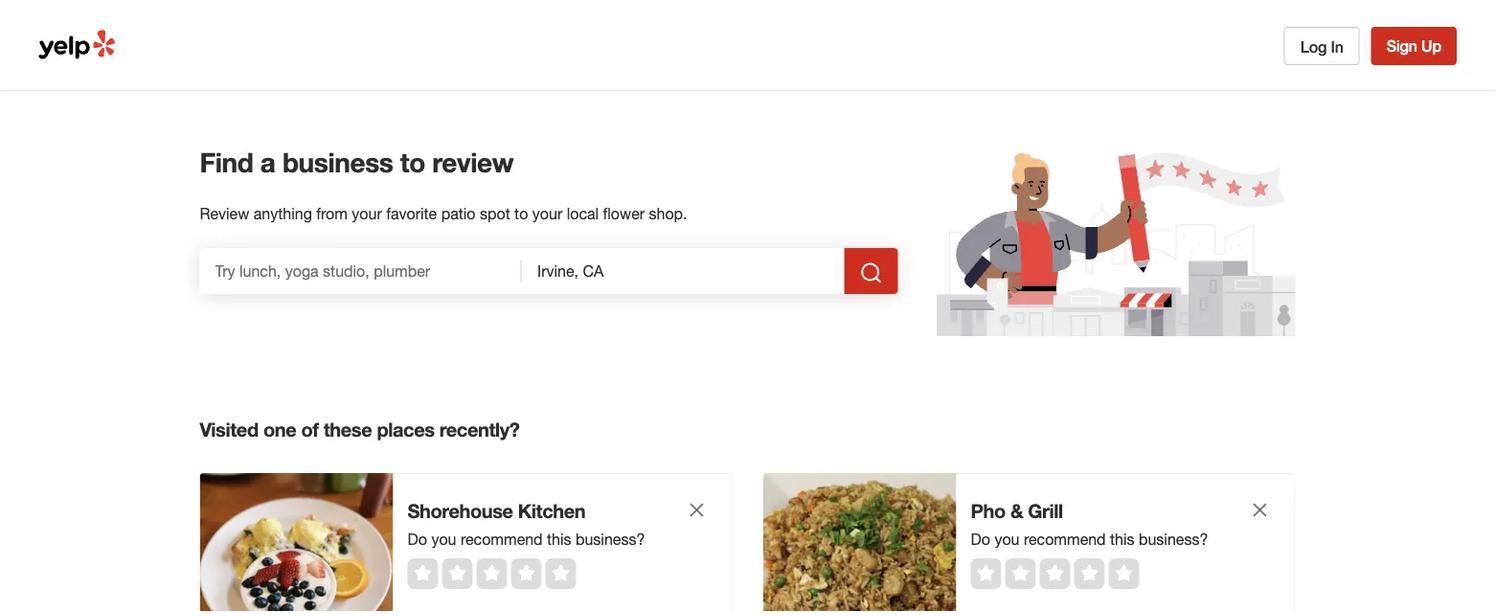 Task type: locate. For each thing, give the bounding box(es) containing it.
1 horizontal spatial this
[[1111, 530, 1135, 548]]

dismiss card image
[[686, 499, 709, 522], [1249, 499, 1272, 522]]

0 horizontal spatial business?
[[576, 530, 645, 548]]

pho
[[971, 499, 1006, 522]]

0 horizontal spatial do you recommend this business?
[[408, 530, 645, 548]]

1 you from the left
[[432, 530, 457, 548]]

of
[[301, 418, 319, 441]]

0 horizontal spatial this
[[547, 530, 572, 548]]

recommend down "shorehouse kitchen"
[[461, 530, 543, 548]]

1 horizontal spatial your
[[533, 205, 563, 222]]

your left local
[[533, 205, 563, 222]]

recommend for kitchen
[[461, 530, 543, 548]]

to up favorite
[[400, 146, 425, 178]]

None search field
[[200, 248, 902, 294]]

1 do from the left
[[408, 530, 427, 548]]

None field
[[215, 261, 507, 282], [538, 261, 829, 282], [538, 261, 829, 282]]

None radio
[[408, 559, 438, 589], [442, 559, 473, 589], [477, 559, 507, 589], [511, 559, 542, 589], [546, 559, 576, 589], [408, 559, 438, 589], [442, 559, 473, 589], [477, 559, 507, 589], [511, 559, 542, 589], [546, 559, 576, 589]]

2 do you recommend this business? from the left
[[971, 530, 1209, 548]]

do you recommend this business? for pho & grill
[[971, 530, 1209, 548]]

1 horizontal spatial do
[[971, 530, 991, 548]]

your right from
[[352, 205, 382, 222]]

flower
[[603, 205, 645, 222]]

to right the spot
[[515, 205, 528, 222]]

2 rating element from the left
[[971, 559, 1140, 589]]

0 horizontal spatial do
[[408, 530, 427, 548]]

1 recommend from the left
[[461, 530, 543, 548]]

grill
[[1029, 499, 1063, 522]]

business? down "kitchen"
[[576, 530, 645, 548]]

None radio
[[971, 559, 1002, 589], [1006, 559, 1036, 589], [1040, 559, 1071, 589], [1075, 559, 1105, 589], [1109, 559, 1140, 589], [971, 559, 1002, 589], [1006, 559, 1036, 589], [1040, 559, 1071, 589], [1075, 559, 1105, 589], [1109, 559, 1140, 589]]

2 this from the left
[[1111, 530, 1135, 548]]

rating element down grill
[[971, 559, 1140, 589]]

up
[[1422, 37, 1442, 55]]

sign up link
[[1372, 27, 1458, 65]]

rating element
[[408, 559, 576, 589], [971, 559, 1140, 589]]

rating element for kitchen
[[408, 559, 576, 589]]

this for pho & grill
[[1111, 530, 1135, 548]]

&
[[1011, 499, 1024, 522]]

1 this from the left
[[547, 530, 572, 548]]

your
[[352, 205, 382, 222], [533, 205, 563, 222]]

2 you from the left
[[995, 530, 1020, 548]]

2 your from the left
[[533, 205, 563, 222]]

you for pho
[[995, 530, 1020, 548]]

do you recommend this business? down pho & grill link
[[971, 530, 1209, 548]]

2 dismiss card image from the left
[[1249, 499, 1272, 522]]

1 rating element from the left
[[408, 559, 576, 589]]

visited
[[200, 418, 258, 441]]

shop.
[[649, 205, 688, 222]]

1 business? from the left
[[576, 530, 645, 548]]

1 do you recommend this business? from the left
[[408, 530, 645, 548]]

these
[[324, 418, 372, 441]]

do you recommend this business?
[[408, 530, 645, 548], [971, 530, 1209, 548]]

you for shorehouse
[[432, 530, 457, 548]]

0 horizontal spatial recommend
[[461, 530, 543, 548]]

log in link
[[1285, 27, 1361, 65]]

do for pho & grill
[[971, 530, 991, 548]]

this down "kitchen"
[[547, 530, 572, 548]]

business?
[[576, 530, 645, 548], [1139, 530, 1209, 548]]

you
[[432, 530, 457, 548], [995, 530, 1020, 548]]

local
[[567, 205, 599, 222]]

recommend down grill
[[1024, 530, 1106, 548]]

sign
[[1387, 37, 1418, 55]]

review
[[433, 146, 514, 178]]

you down &
[[995, 530, 1020, 548]]

0 vertical spatial to
[[400, 146, 425, 178]]

1 horizontal spatial business?
[[1139, 530, 1209, 548]]

shorehouse
[[408, 499, 513, 522]]

this down pho & grill link
[[1111, 530, 1135, 548]]

2 business? from the left
[[1139, 530, 1209, 548]]

2 do from the left
[[971, 530, 991, 548]]

do down shorehouse
[[408, 530, 427, 548]]

1 horizontal spatial rating element
[[971, 559, 1140, 589]]

1 horizontal spatial recommend
[[1024, 530, 1106, 548]]

1 horizontal spatial do you recommend this business?
[[971, 530, 1209, 548]]

recommend for &
[[1024, 530, 1106, 548]]

patio
[[441, 205, 476, 222]]

find a business to review
[[200, 146, 514, 178]]

1 horizontal spatial you
[[995, 530, 1020, 548]]

0 horizontal spatial rating element
[[408, 559, 576, 589]]

do for shorehouse kitchen
[[408, 530, 427, 548]]

1 horizontal spatial to
[[515, 205, 528, 222]]

do
[[408, 530, 427, 548], [971, 530, 991, 548]]

do down pho
[[971, 530, 991, 548]]

recommend
[[461, 530, 543, 548], [1024, 530, 1106, 548]]

do you recommend this business? down shorehouse kitchen link
[[408, 530, 645, 548]]

to
[[400, 146, 425, 178], [515, 205, 528, 222]]

business? for shorehouse kitchen
[[576, 530, 645, 548]]

0 horizontal spatial your
[[352, 205, 382, 222]]

2 recommend from the left
[[1024, 530, 1106, 548]]

places
[[377, 418, 435, 441]]

0 horizontal spatial you
[[432, 530, 457, 548]]

1 horizontal spatial dismiss card image
[[1249, 499, 1272, 522]]

this
[[547, 530, 572, 548], [1111, 530, 1135, 548]]

you down shorehouse
[[432, 530, 457, 548]]

1 dismiss card image from the left
[[686, 499, 709, 522]]

rating element down "shorehouse kitchen"
[[408, 559, 576, 589]]

1 vertical spatial to
[[515, 205, 528, 222]]

business? down pho & grill link
[[1139, 530, 1209, 548]]

0 horizontal spatial dismiss card image
[[686, 499, 709, 522]]



Task type: vqa. For each thing, say whether or not it's contained in the screenshot.
Shorehouse Kitchen Do
yes



Task type: describe. For each thing, give the bounding box(es) containing it.
pho & grill link
[[971, 497, 1211, 524]]

this for shorehouse kitchen
[[547, 530, 572, 548]]

from
[[316, 205, 348, 222]]

photo of shorehouse kitchen image
[[200, 473, 393, 611]]

review
[[200, 205, 249, 222]]

0 horizontal spatial to
[[400, 146, 425, 178]]

review anything from your favorite patio spot to your local flower shop.
[[200, 205, 688, 222]]

do you recommend this business? for shorehouse kitchen
[[408, 530, 645, 548]]

sign up
[[1387, 37, 1442, 55]]

dismiss card image for pho & grill
[[1249, 499, 1272, 522]]

dismiss card image for shorehouse kitchen
[[686, 499, 709, 522]]

recently?
[[440, 418, 520, 441]]

a
[[260, 146, 276, 178]]

shorehouse kitchen
[[408, 499, 586, 522]]

search image
[[860, 261, 883, 284]]

spot
[[480, 205, 510, 222]]

anything
[[254, 205, 312, 222]]

in
[[1332, 37, 1344, 56]]

rating element for &
[[971, 559, 1140, 589]]

favorite
[[386, 205, 437, 222]]

one
[[263, 418, 296, 441]]

log in
[[1301, 37, 1344, 56]]

shorehouse kitchen link
[[408, 497, 647, 524]]

photo of pho & grill image
[[763, 473, 957, 611]]

kitchen
[[518, 499, 586, 522]]

find
[[200, 146, 253, 178]]

visited one of these places recently?
[[200, 418, 520, 441]]

business
[[283, 146, 393, 178]]

1 your from the left
[[352, 205, 382, 222]]

none field find
[[215, 261, 507, 282]]

log
[[1301, 37, 1327, 56]]

business? for pho & grill
[[1139, 530, 1209, 548]]

Find text field
[[215, 261, 507, 282]]

pho & grill
[[971, 499, 1063, 522]]



